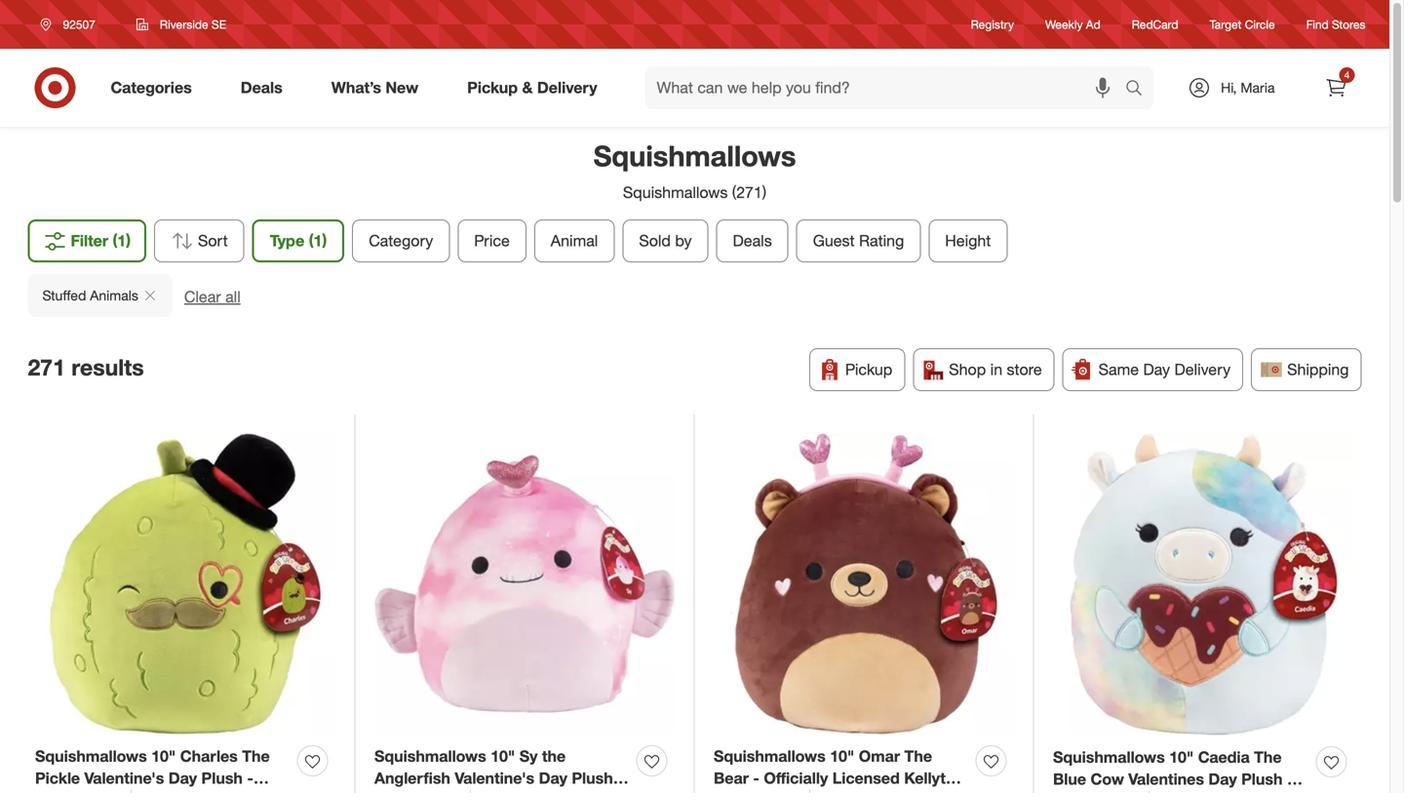 Task type: describe. For each thing, give the bounding box(es) containing it.
deals for deals link
[[241, 78, 283, 97]]

day
[[1144, 360, 1171, 379]]

new
[[386, 78, 419, 97]]

height
[[946, 231, 992, 250]]

hi,
[[1222, 79, 1237, 96]]

filter (1) button
[[28, 219, 146, 262]]

results
[[71, 354, 144, 381]]

price
[[474, 231, 510, 250]]

type
[[270, 231, 305, 250]]

search button
[[1117, 66, 1164, 113]]

riverside se button
[[124, 7, 239, 42]]

92507 button
[[28, 7, 116, 42]]

categories
[[111, 78, 192, 97]]

4 link
[[1316, 66, 1358, 109]]

clear all
[[184, 287, 241, 306]]

sold by button
[[623, 219, 709, 262]]

pickup for pickup
[[846, 360, 893, 379]]

target circle
[[1210, 17, 1276, 32]]

ad
[[1087, 17, 1101, 32]]

registry link
[[971, 16, 1015, 33]]

271 results
[[28, 354, 144, 381]]

guest rating
[[813, 231, 905, 250]]

store
[[1007, 360, 1043, 379]]

stores
[[1333, 17, 1366, 32]]

guest
[[813, 231, 855, 250]]

stuffed animals button
[[28, 274, 173, 317]]

shipping button
[[1252, 348, 1362, 391]]

deals for deals button
[[733, 231, 772, 250]]

delivery for pickup & delivery
[[537, 78, 598, 97]]

clear
[[184, 287, 221, 306]]

sold
[[639, 231, 671, 250]]

pickup & delivery link
[[451, 66, 622, 109]]

guest rating button
[[797, 219, 921, 262]]

pickup for pickup & delivery
[[467, 78, 518, 97]]

height button
[[929, 219, 1008, 262]]

sold by
[[639, 231, 692, 250]]

registry
[[971, 17, 1015, 32]]

hi, maria
[[1222, 79, 1276, 96]]

by
[[675, 231, 692, 250]]

find stores
[[1307, 17, 1366, 32]]

pickup button
[[810, 348, 906, 391]]

find stores link
[[1307, 16, 1366, 33]]

filter (1)
[[71, 231, 131, 250]]

same
[[1099, 360, 1140, 379]]

target circle link
[[1210, 16, 1276, 33]]

type (1)
[[270, 231, 327, 250]]

271
[[28, 354, 65, 381]]

weekly ad
[[1046, 17, 1101, 32]]

animals
[[90, 287, 138, 304]]

(271)
[[732, 183, 767, 202]]

0 vertical spatial squishmallows
[[594, 139, 796, 173]]

redcard
[[1132, 17, 1179, 32]]

in
[[991, 360, 1003, 379]]

what's new link
[[315, 66, 443, 109]]

category button
[[352, 219, 450, 262]]

animal
[[551, 231, 598, 250]]

shop in store button
[[913, 348, 1055, 391]]

animal button
[[534, 219, 615, 262]]

shop in store
[[949, 360, 1043, 379]]

filter
[[71, 231, 108, 250]]

same day delivery button
[[1063, 348, 1244, 391]]



Task type: vqa. For each thing, say whether or not it's contained in the screenshot.
Throw within The 50"X60" Cozy Heated Throw Blanket - Brookstone
no



Task type: locate. For each thing, give the bounding box(es) containing it.
same day delivery
[[1099, 360, 1231, 379]]

pickup & delivery
[[467, 78, 598, 97]]

What can we help you find? suggestions appear below search field
[[645, 66, 1131, 109]]

stuffed animals
[[42, 287, 138, 304]]

1 (1) from the left
[[113, 231, 131, 250]]

deals link
[[224, 66, 307, 109]]

deals left what's
[[241, 78, 283, 97]]

sort
[[198, 231, 228, 250]]

delivery inside pickup & delivery 'link'
[[537, 78, 598, 97]]

pickup
[[467, 78, 518, 97], [846, 360, 893, 379]]

squishmallows 10" caedia the blue cow valentines day plush - officially licensed kellytoy - collectible soft & squishy cow stuffed animal toy image
[[1054, 433, 1355, 735], [1054, 433, 1355, 735]]

what's new
[[331, 78, 419, 97]]

what's
[[331, 78, 381, 97]]

weekly ad link
[[1046, 16, 1101, 33]]

pickup inside button
[[846, 360, 893, 379]]

0 vertical spatial pickup
[[467, 78, 518, 97]]

redcard link
[[1132, 16, 1179, 33]]

shop
[[949, 360, 986, 379]]

squishmallows up (271)
[[594, 139, 796, 173]]

deals down (271)
[[733, 231, 772, 250]]

4
[[1345, 69, 1350, 81]]

&
[[522, 78, 533, 97]]

0 vertical spatial delivery
[[537, 78, 598, 97]]

squishmallows up "by"
[[623, 183, 728, 202]]

0 horizontal spatial (1)
[[113, 231, 131, 250]]

deals inside button
[[733, 231, 772, 250]]

delivery right day
[[1175, 360, 1231, 379]]

squishmallows 10" sy the anglerfish valentine's day plush - officially licensed kellytoy - collectible soft & squishy fish stuffed animal toy image
[[375, 433, 675, 734], [375, 433, 675, 734]]

delivery inside same day delivery button
[[1175, 360, 1231, 379]]

(1)
[[113, 231, 131, 250], [309, 231, 327, 250]]

0 horizontal spatial pickup
[[467, 78, 518, 97]]

1 vertical spatial delivery
[[1175, 360, 1231, 379]]

1 horizontal spatial pickup
[[846, 360, 893, 379]]

1 vertical spatial pickup
[[846, 360, 893, 379]]

1 horizontal spatial deals
[[733, 231, 772, 250]]

pickup inside 'link'
[[467, 78, 518, 97]]

squishmallows
[[594, 139, 796, 173], [623, 183, 728, 202]]

(1) right type
[[309, 231, 327, 250]]

search
[[1117, 80, 1164, 99]]

(1) for filter (1)
[[113, 231, 131, 250]]

sort button
[[154, 219, 245, 262]]

(1) for type (1)
[[309, 231, 327, 250]]

se
[[212, 17, 226, 32]]

riverside
[[160, 17, 208, 32]]

1 vertical spatial squishmallows
[[623, 183, 728, 202]]

stuffed
[[42, 287, 86, 304]]

squishmallows 10" charles the pickle valentine's day plush - officially licensed kellytoy- collectible soft & squishy food stuffed animal toy image
[[35, 433, 336, 734], [35, 433, 336, 734]]

categories link
[[94, 66, 216, 109]]

delivery for same day delivery
[[1175, 360, 1231, 379]]

(1) right filter
[[113, 231, 131, 250]]

squishmallows inside squishmallows squishmallows (271)
[[623, 183, 728, 202]]

clear all button
[[184, 286, 241, 308]]

circle
[[1245, 17, 1276, 32]]

1 vertical spatial deals
[[733, 231, 772, 250]]

riverside se
[[160, 17, 226, 32]]

squishmallows squishmallows (271)
[[594, 139, 796, 202]]

(1) inside button
[[113, 231, 131, 250]]

0 horizontal spatial deals
[[241, 78, 283, 97]]

price button
[[458, 219, 527, 262]]

find
[[1307, 17, 1329, 32]]

category
[[369, 231, 433, 250]]

1 horizontal spatial (1)
[[309, 231, 327, 250]]

shipping
[[1288, 360, 1350, 379]]

deals button
[[717, 219, 789, 262]]

squishmallows 10" omar the bear - officially licensed kellytoy valentine's day plush - collectible soft & squishy bear stuffed animal toy image
[[714, 433, 1015, 734], [714, 433, 1015, 734]]

delivery
[[537, 78, 598, 97], [1175, 360, 1231, 379]]

0 vertical spatial deals
[[241, 78, 283, 97]]

2 (1) from the left
[[309, 231, 327, 250]]

0 horizontal spatial delivery
[[537, 78, 598, 97]]

target
[[1210, 17, 1242, 32]]

delivery right the "&"
[[537, 78, 598, 97]]

deals
[[241, 78, 283, 97], [733, 231, 772, 250]]

92507
[[63, 17, 95, 32]]

weekly
[[1046, 17, 1083, 32]]

maria
[[1241, 79, 1276, 96]]

all
[[225, 287, 241, 306]]

1 horizontal spatial delivery
[[1175, 360, 1231, 379]]

rating
[[859, 231, 905, 250]]



